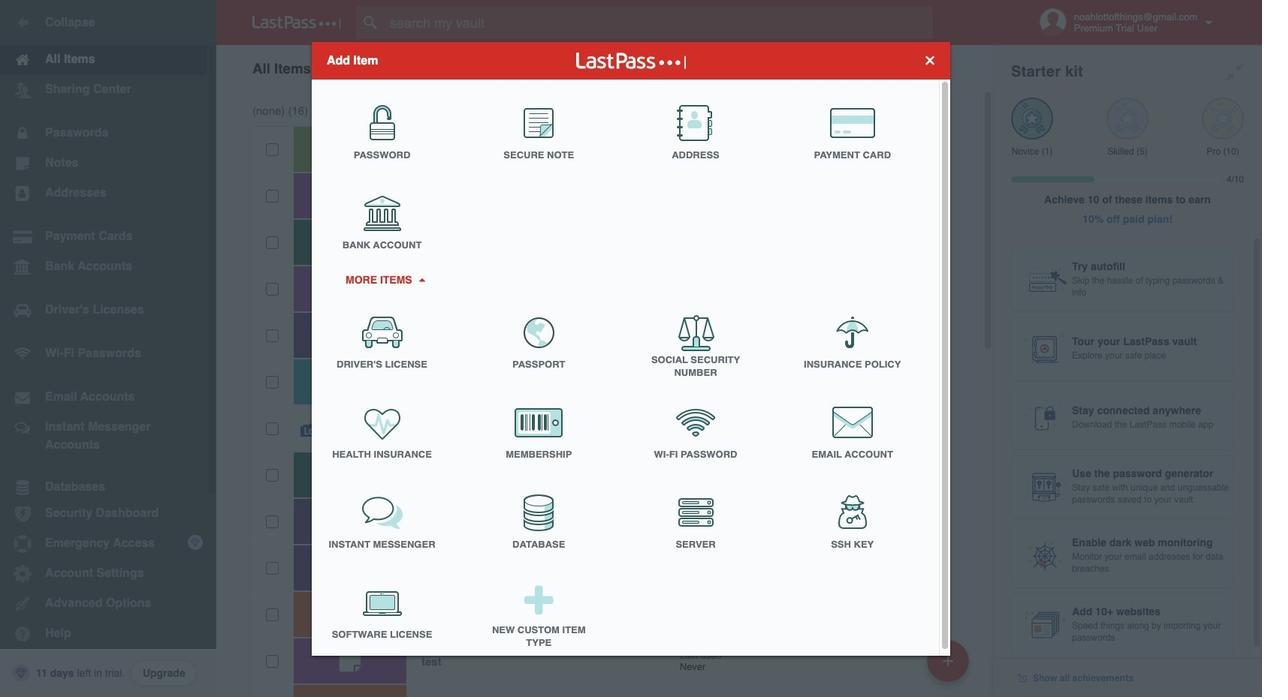 Task type: vqa. For each thing, say whether or not it's contained in the screenshot.
New item element
no



Task type: locate. For each thing, give the bounding box(es) containing it.
dialog
[[312, 42, 950, 661]]

main navigation navigation
[[0, 0, 216, 698]]

new item image
[[943, 656, 953, 667]]

lastpass image
[[252, 16, 341, 29]]

Search search field
[[356, 6, 956, 39]]



Task type: describe. For each thing, give the bounding box(es) containing it.
new item navigation
[[922, 636, 978, 698]]

vault options navigation
[[216, 45, 993, 90]]

caret right image
[[416, 278, 427, 282]]

search my vault text field
[[356, 6, 956, 39]]



